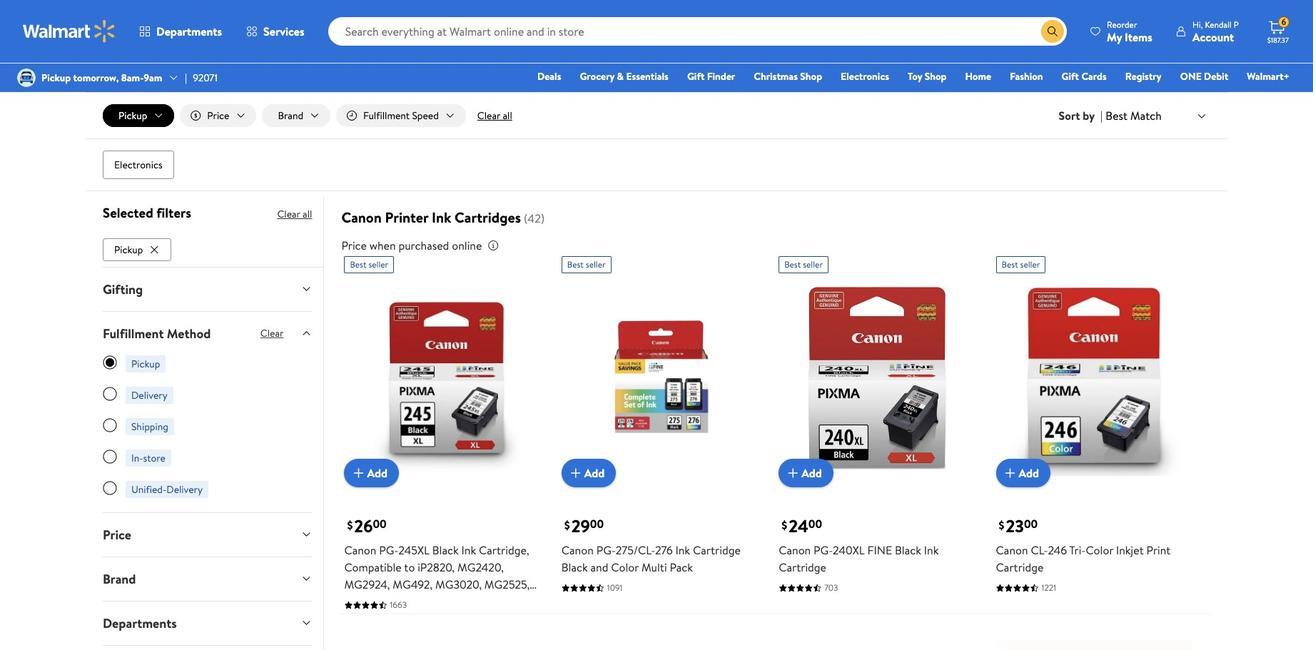 Task type: describe. For each thing, give the bounding box(es) containing it.
ip2820,
[[418, 560, 455, 576]]

selected filters
[[103, 204, 191, 222]]

add button for 29
[[562, 459, 616, 488]]

1 vertical spatial delivery
[[167, 482, 203, 497]]

add to cart image for 29
[[567, 465, 585, 482]]

1 vertical spatial clear all button
[[277, 203, 312, 226]]

by
[[1083, 108, 1095, 124]]

search icon image
[[1047, 26, 1059, 37]]

tomorrow,
[[73, 71, 119, 85]]

shop for christmas shop
[[801, 69, 823, 84]]

gift for gift cards
[[1062, 69, 1080, 84]]

fulfillment method button
[[91, 312, 324, 355]]

seller for 23
[[1021, 259, 1041, 271]]

services
[[264, 24, 305, 39]]

$ 29 00
[[565, 514, 604, 539]]

cartridge inside the canon pg-240xl fine black ink cartridge
[[779, 560, 827, 576]]

finder
[[707, 69, 736, 84]]

grocery
[[580, 69, 615, 84]]

sort by |
[[1059, 108, 1103, 124]]

add for 23
[[1019, 466, 1040, 481]]

0 vertical spatial price button
[[180, 104, 257, 127]]

6 $187.37
[[1268, 16, 1289, 45]]

tri-
[[1070, 543, 1086, 559]]

gift cards
[[1062, 69, 1107, 84]]

cards
[[1082, 69, 1107, 84]]

canon for 23
[[996, 543, 1029, 559]]

p
[[1234, 18, 1239, 30]]

fulfillment for fulfillment method
[[103, 325, 164, 343]]

seller for 29
[[586, 259, 606, 271]]

add for 26
[[367, 466, 388, 481]]

unified-delivery
[[131, 482, 203, 497]]

when
[[370, 238, 396, 254]]

match
[[1131, 108, 1162, 123]]

clear button
[[243, 323, 301, 344]]

$ for 23
[[999, 517, 1005, 533]]

fashion
[[1010, 69, 1043, 84]]

clear all inside sort and filter section element
[[477, 109, 512, 123]]

canon for 29
[[562, 543, 594, 559]]

reorder
[[1107, 18, 1138, 30]]

canon pg-275/cl-276 ink cartridge black and color multi pack image
[[562, 279, 759, 477]]

kendall
[[1205, 18, 1232, 30]]

00 for 29
[[590, 517, 604, 533]]

703
[[825, 582, 838, 594]]

registry link
[[1119, 69, 1169, 84]]

best seller for 24
[[785, 259, 823, 271]]

275/cl-
[[616, 543, 655, 559]]

price inside "tab"
[[103, 526, 131, 544]]

26
[[354, 514, 373, 539]]

1 vertical spatial price
[[342, 238, 367, 254]]

pickup button
[[103, 238, 172, 261]]

0 vertical spatial delivery
[[131, 388, 168, 402]]

shipping
[[131, 420, 168, 434]]

hi, kendall p account
[[1193, 18, 1239, 45]]

best match button
[[1103, 106, 1211, 125]]

grocery & essentials
[[580, 69, 669, 84]]

compatible
[[344, 560, 402, 576]]

245xl
[[399, 543, 430, 559]]

registry
[[1126, 69, 1162, 84]]

ink inside canon pg-275/cl-276 ink cartridge black and color multi pack
[[676, 543, 690, 559]]

print
[[1147, 543, 1171, 559]]

black inside the canon pg-240xl fine black ink cartridge
[[895, 543, 922, 559]]

tr4522
[[482, 594, 521, 610]]

fine
[[868, 543, 893, 559]]

00 for 23
[[1024, 517, 1038, 533]]

mg2924,
[[344, 577, 390, 593]]

mg2420,
[[458, 560, 504, 576]]

fashion link
[[1004, 69, 1050, 84]]

walmart+ link
[[1241, 69, 1297, 84]]

departments inside dropdown button
[[103, 615, 177, 632]]

1663
[[390, 599, 407, 611]]

cartridges
[[455, 208, 521, 227]]

filters
[[156, 204, 191, 222]]

selected
[[103, 204, 153, 222]]

ink up purchased
[[432, 208, 451, 227]]

best for 24
[[785, 259, 801, 271]]

pickup inside dropdown button
[[119, 109, 147, 123]]

best seller for 23
[[1002, 259, 1041, 271]]

price when purchased online
[[342, 238, 482, 254]]

canon pg-240xl fine black ink cartridge image
[[779, 279, 976, 477]]

1 vertical spatial electronics
[[114, 158, 162, 172]]

debit
[[1204, 69, 1229, 84]]

pickup button
[[103, 104, 174, 127]]

add button for 23
[[996, 459, 1051, 488]]

purchased
[[399, 238, 449, 254]]

Walmart Site-Wide search field
[[328, 17, 1067, 46]]

1 vertical spatial brand button
[[91, 557, 324, 601]]

canon for 26
[[344, 543, 377, 559]]

1221
[[1042, 582, 1057, 594]]

best match
[[1106, 108, 1162, 123]]

$ for 29
[[565, 517, 570, 533]]

$ for 26
[[347, 517, 353, 533]]

tr4520
[[420, 594, 459, 610]]

price inside sort and filter section element
[[207, 109, 229, 123]]

add to cart image for 23
[[1002, 465, 1019, 482]]

canon pg-245xl black ink cartridge, compatible to ip2820, mg2420, mg2924, mg492, mg3020, mg2525, ts3120, ts202, tr4520 and tr4522
[[344, 543, 530, 610]]

one
[[1181, 69, 1202, 84]]

mg3020,
[[435, 577, 482, 593]]

ink inside canon pg-245xl black ink cartridge, compatible to ip2820, mg2420, mg2924, mg492, mg3020, mg2525, ts3120, ts202, tr4520 and tr4522
[[462, 543, 476, 559]]

$ 24 00
[[782, 514, 823, 539]]

home link
[[959, 69, 998, 84]]

canon cl-246 tri-color inkjet print cartridge image
[[996, 279, 1194, 477]]

$ 23 00
[[999, 514, 1038, 539]]

departments inside popup button
[[156, 24, 222, 39]]

online
[[452, 238, 482, 254]]

92071
[[193, 71, 218, 85]]

cl-
[[1031, 543, 1048, 559]]

christmas shop link
[[748, 69, 829, 84]]

inkjet
[[1117, 543, 1144, 559]]

fulfillment method tab
[[91, 312, 324, 355]]

1 vertical spatial electronics link
[[103, 151, 174, 179]]

0 vertical spatial electronics
[[841, 69, 890, 84]]

services button
[[234, 14, 317, 49]]

walmart+
[[1247, 69, 1290, 84]]

speed
[[412, 109, 439, 123]]

Search search field
[[328, 17, 1067, 46]]

shop for toy shop
[[925, 69, 947, 84]]

canon cl-246 tri-color inkjet print cartridge
[[996, 543, 1171, 576]]

price tab
[[91, 513, 324, 557]]

departments button
[[127, 14, 234, 49]]

items
[[1125, 29, 1153, 45]]

black inside canon pg-245xl black ink cartridge, compatible to ip2820, mg2420, mg2924, mg492, mg3020, mg2525, ts3120, ts202, tr4520 and tr4522
[[433, 543, 459, 559]]

printer
[[385, 208, 429, 227]]

gift cards link
[[1056, 69, 1114, 84]]

ts3120,
[[344, 594, 381, 610]]

fulfillment for fulfillment speed
[[363, 109, 410, 123]]



Task type: locate. For each thing, give the bounding box(es) containing it.
&
[[617, 69, 624, 84]]

clear all
[[477, 109, 512, 123], [277, 207, 312, 221]]

1 pg- from the left
[[379, 543, 399, 559]]

home
[[966, 69, 992, 84]]

6
[[1282, 16, 1287, 28]]

cartridge up pack
[[693, 543, 741, 559]]

cartridge inside canon pg-275/cl-276 ink cartridge black and color multi pack
[[693, 543, 741, 559]]

1 horizontal spatial fulfillment
[[363, 109, 410, 123]]

canon
[[342, 208, 382, 227], [344, 543, 377, 559], [562, 543, 594, 559], [779, 543, 811, 559], [996, 543, 1029, 559]]

tab
[[91, 646, 324, 650]]

best
[[1106, 108, 1128, 123], [350, 259, 367, 271], [567, 259, 584, 271], [785, 259, 801, 271], [1002, 259, 1019, 271]]

pg-
[[379, 543, 399, 559], [597, 543, 616, 559], [814, 543, 833, 559]]

2 vertical spatial clear
[[260, 326, 284, 341]]

add button for 24
[[779, 459, 834, 488]]

1 vertical spatial fulfillment
[[103, 325, 164, 343]]

add to cart image
[[567, 465, 585, 482], [1002, 465, 1019, 482]]

black down the 29
[[562, 560, 588, 576]]

delivery up shipping on the left of the page
[[131, 388, 168, 402]]

shop right christmas
[[801, 69, 823, 84]]

4 add button from the left
[[996, 459, 1051, 488]]

toy shop link
[[902, 69, 953, 84]]

brand tab
[[91, 557, 324, 601]]

2 gift from the left
[[1062, 69, 1080, 84]]

add for 29
[[585, 466, 605, 481]]

gift finder
[[687, 69, 736, 84]]

0 horizontal spatial shop
[[801, 69, 823, 84]]

0 horizontal spatial electronics link
[[103, 151, 174, 179]]

1 horizontal spatial clear all
[[477, 109, 512, 123]]

add button up $ 29 00
[[562, 459, 616, 488]]

delivery
[[131, 388, 168, 402], [167, 482, 203, 497]]

best inside best match dropdown button
[[1106, 108, 1128, 123]]

pickup down fulfillment method
[[131, 357, 160, 371]]

gifting tab
[[91, 268, 324, 311]]

0 horizontal spatial |
[[185, 71, 187, 85]]

seller for 26
[[369, 259, 389, 271]]

00 inside $ 24 00
[[809, 517, 823, 533]]

pg- inside canon pg-275/cl-276 ink cartridge black and color multi pack
[[597, 543, 616, 559]]

shop right 'toy'
[[925, 69, 947, 84]]

0 horizontal spatial color
[[611, 560, 639, 576]]

fulfillment
[[363, 109, 410, 123], [103, 325, 164, 343]]

ink inside the canon pg-240xl fine black ink cartridge
[[924, 543, 939, 559]]

2 add button from the left
[[562, 459, 616, 488]]

add to cart image up the 24
[[785, 465, 802, 482]]

1 vertical spatial clear all
[[277, 207, 312, 221]]

$ inside $ 29 00
[[565, 517, 570, 533]]

2 add to cart image from the left
[[1002, 465, 1019, 482]]

$ inside the $ 26 00
[[347, 517, 353, 533]]

and inside canon pg-275/cl-276 ink cartridge black and color multi pack
[[591, 560, 609, 576]]

276
[[655, 543, 673, 559]]

0 vertical spatial price
[[207, 109, 229, 123]]

0 horizontal spatial clear all
[[277, 207, 312, 221]]

0 horizontal spatial add to cart image
[[350, 465, 367, 482]]

0 horizontal spatial price
[[103, 526, 131, 544]]

0 horizontal spatial electronics
[[114, 158, 162, 172]]

add up $ 24 00
[[802, 466, 822, 481]]

toy
[[908, 69, 923, 84]]

add to cart image up the 29
[[567, 465, 585, 482]]

in-store
[[131, 451, 166, 465]]

24
[[789, 514, 809, 539]]

departments button
[[91, 602, 324, 645]]

0 vertical spatial departments
[[156, 24, 222, 39]]

$ left 23
[[999, 517, 1005, 533]]

0 horizontal spatial clear all button
[[277, 203, 312, 226]]

3 00 from the left
[[809, 517, 823, 533]]

pickup inside button
[[114, 243, 143, 257]]

canon printer ink cartridges (42)
[[342, 208, 545, 227]]

1 shop from the left
[[801, 69, 823, 84]]

0 horizontal spatial cartridge
[[693, 543, 741, 559]]

electronics link up applied filters section element at the left top of the page
[[103, 151, 174, 179]]

1 horizontal spatial |
[[1101, 108, 1103, 124]]

1 vertical spatial color
[[611, 560, 639, 576]]

2 horizontal spatial black
[[895, 543, 922, 559]]

1 horizontal spatial clear all button
[[472, 104, 518, 127]]

fulfillment speed
[[363, 109, 439, 123]]

0 horizontal spatial brand
[[103, 570, 136, 588]]

gifting button
[[91, 268, 324, 311]]

0 vertical spatial color
[[1086, 543, 1114, 559]]

gift finder link
[[681, 69, 742, 84]]

and inside canon pg-245xl black ink cartridge, compatible to ip2820, mg2420, mg2924, mg492, mg3020, mg2525, ts3120, ts202, tr4520 and tr4522
[[462, 594, 480, 610]]

fulfillment method
[[103, 325, 211, 343]]

color inside canon pg-275/cl-276 ink cartridge black and color multi pack
[[611, 560, 639, 576]]

cartridge up the 703
[[779, 560, 827, 576]]

1 horizontal spatial color
[[1086, 543, 1114, 559]]

black
[[433, 543, 459, 559], [895, 543, 922, 559], [562, 560, 588, 576]]

2 shop from the left
[[925, 69, 947, 84]]

canon pg-240xl fine black ink cartridge
[[779, 543, 939, 576]]

pg- inside the canon pg-240xl fine black ink cartridge
[[814, 543, 833, 559]]

electronics up applied filters section element at the left top of the page
[[114, 158, 162, 172]]

fulfillment inside dropdown button
[[363, 109, 410, 123]]

2 pg- from the left
[[597, 543, 616, 559]]

clear for the clear all button in the sort and filter section element
[[477, 109, 501, 123]]

one debit
[[1181, 69, 1229, 84]]

1 horizontal spatial electronics link
[[835, 69, 896, 84]]

ink right fine
[[924, 543, 939, 559]]

1 vertical spatial brand
[[103, 570, 136, 588]]

0 horizontal spatial and
[[462, 594, 480, 610]]

one debit link
[[1174, 69, 1235, 84]]

0 vertical spatial fulfillment
[[363, 109, 410, 123]]

canon inside the canon cl-246 tri-color inkjet print cartridge
[[996, 543, 1029, 559]]

0 vertical spatial clear
[[477, 109, 501, 123]]

clear all button
[[472, 104, 518, 127], [277, 203, 312, 226]]

cartridge inside the canon cl-246 tri-color inkjet print cartridge
[[996, 560, 1044, 576]]

pickup list item
[[103, 235, 174, 261]]

00 up the canon pg-240xl fine black ink cartridge
[[809, 517, 823, 533]]

gift for gift finder
[[687, 69, 705, 84]]

essentials
[[626, 69, 669, 84]]

gift left cards
[[1062, 69, 1080, 84]]

pg- up 'compatible'
[[379, 543, 399, 559]]

departments tab
[[91, 602, 324, 645]]

$187.37
[[1268, 35, 1289, 45]]

0 horizontal spatial fulfillment
[[103, 325, 164, 343]]

4 $ from the left
[[999, 517, 1005, 533]]

9am
[[144, 71, 162, 85]]

2 horizontal spatial cartridge
[[996, 560, 1044, 576]]

canon up 'compatible'
[[344, 543, 377, 559]]

00 for 24
[[809, 517, 823, 533]]

delivery up price "tab" on the bottom left of the page
[[167, 482, 203, 497]]

1 add to cart image from the left
[[350, 465, 367, 482]]

canon inside the canon pg-240xl fine black ink cartridge
[[779, 543, 811, 559]]

1 add button from the left
[[344, 459, 399, 488]]

1 vertical spatial price button
[[91, 513, 324, 557]]

1 horizontal spatial shop
[[925, 69, 947, 84]]

0 horizontal spatial gift
[[687, 69, 705, 84]]

electronics left 'toy'
[[841, 69, 890, 84]]

1 horizontal spatial all
[[503, 109, 512, 123]]

4 add from the left
[[1019, 466, 1040, 481]]

1 gift from the left
[[687, 69, 705, 84]]

pg- for 26
[[379, 543, 399, 559]]

all inside sort and filter section element
[[503, 109, 512, 123]]

and up 1091
[[591, 560, 609, 576]]

3 add from the left
[[802, 466, 822, 481]]

2 00 from the left
[[590, 517, 604, 533]]

price button down 92071
[[180, 104, 257, 127]]

pack
[[670, 560, 693, 576]]

1 horizontal spatial gift
[[1062, 69, 1080, 84]]

1091
[[607, 582, 623, 594]]

seller
[[369, 259, 389, 271], [586, 259, 606, 271], [803, 259, 823, 271], [1021, 259, 1041, 271]]

00 inside $ 23 00
[[1024, 517, 1038, 533]]

method
[[167, 325, 211, 343]]

sort and filter section element
[[86, 93, 1228, 139]]

canon pg-275/cl-276 ink cartridge black and color multi pack
[[562, 543, 741, 576]]

my
[[1107, 29, 1122, 45]]

$ inside $ 23 00
[[999, 517, 1005, 533]]

1 horizontal spatial add to cart image
[[785, 465, 802, 482]]

$ left the 24
[[782, 517, 788, 533]]

pickup down 8am-
[[119, 109, 147, 123]]

| 92071
[[185, 71, 218, 85]]

1 00 from the left
[[373, 517, 387, 533]]

1 vertical spatial departments
[[103, 615, 177, 632]]

| inside sort and filter section element
[[1101, 108, 1103, 124]]

3 $ from the left
[[782, 517, 788, 533]]

pickup left the tomorrow,
[[41, 71, 71, 85]]

$ inside $ 24 00
[[782, 517, 788, 533]]

canon inside canon pg-275/cl-276 ink cartridge black and color multi pack
[[562, 543, 594, 559]]

0 vertical spatial electronics link
[[835, 69, 896, 84]]

2 horizontal spatial pg-
[[814, 543, 833, 559]]

2 $ from the left
[[565, 517, 570, 533]]

fulfillment speed button
[[336, 104, 466, 127]]

canon pg-40 black inkjet print cartridge image
[[996, 641, 1194, 650]]

1 horizontal spatial price
[[207, 109, 229, 123]]

1 horizontal spatial and
[[591, 560, 609, 576]]

add up $ 29 00
[[585, 466, 605, 481]]

3 seller from the left
[[803, 259, 823, 271]]

shop
[[801, 69, 823, 84], [925, 69, 947, 84]]

00 for 26
[[373, 517, 387, 533]]

$
[[347, 517, 353, 533], [565, 517, 570, 533], [782, 517, 788, 533], [999, 517, 1005, 533]]

$ left the 29
[[565, 517, 570, 533]]

color inside the canon cl-246 tri-color inkjet print cartridge
[[1086, 543, 1114, 559]]

2 seller from the left
[[586, 259, 606, 271]]

in-
[[131, 451, 143, 465]]

1 add to cart image from the left
[[567, 465, 585, 482]]

best for 29
[[567, 259, 584, 271]]

1 vertical spatial clear
[[277, 207, 300, 221]]

price button up brand tab
[[91, 513, 324, 557]]

2 add to cart image from the left
[[785, 465, 802, 482]]

fulfillment left speed
[[363, 109, 410, 123]]

electronics link left 'toy'
[[835, 69, 896, 84]]

Pickup radio
[[103, 355, 117, 370]]

grocery & essentials link
[[574, 69, 675, 84]]

add to cart image
[[350, 465, 367, 482], [785, 465, 802, 482]]

1 seller from the left
[[369, 259, 389, 271]]

add to cart image for 24
[[785, 465, 802, 482]]

add button up the $ 26 00
[[344, 459, 399, 488]]

price
[[207, 109, 229, 123], [342, 238, 367, 254], [103, 526, 131, 544]]

fulfillment inside "dropdown button"
[[103, 325, 164, 343]]

clear inside sort and filter section element
[[477, 109, 501, 123]]

0 vertical spatial clear all button
[[472, 104, 518, 127]]

add up $ 23 00
[[1019, 466, 1040, 481]]

1 vertical spatial |
[[1101, 108, 1103, 124]]

4 seller from the left
[[1021, 259, 1041, 271]]

mg2525,
[[485, 577, 530, 593]]

2 best seller from the left
[[567, 259, 606, 271]]

add button up $ 23 00
[[996, 459, 1051, 488]]

pg- for 29
[[597, 543, 616, 559]]

pickup
[[41, 71, 71, 85], [119, 109, 147, 123], [114, 243, 143, 257], [131, 357, 160, 371]]

color left the inkjet
[[1086, 543, 1114, 559]]

0 vertical spatial clear all
[[477, 109, 512, 123]]

ink up pack
[[676, 543, 690, 559]]

00 inside the $ 26 00
[[373, 517, 387, 533]]

cartridge,
[[479, 543, 530, 559]]

applied filters section element
[[103, 204, 191, 222]]

electronics link
[[835, 69, 896, 84], [103, 151, 174, 179]]

1 vertical spatial and
[[462, 594, 480, 610]]

Delivery radio
[[103, 387, 117, 401]]

0 vertical spatial and
[[591, 560, 609, 576]]

3 add button from the left
[[779, 459, 834, 488]]

seller for 24
[[803, 259, 823, 271]]

brand inside tab
[[103, 570, 136, 588]]

1 horizontal spatial electronics
[[841, 69, 890, 84]]

canon down 23
[[996, 543, 1029, 559]]

ts202,
[[384, 594, 418, 610]]

best for 23
[[1002, 259, 1019, 271]]

fulfillment up the pickup radio
[[103, 325, 164, 343]]

0 vertical spatial |
[[185, 71, 187, 85]]

canon inside canon pg-245xl black ink cartridge, compatible to ip2820, mg2420, mg2924, mg492, mg3020, mg2525, ts3120, ts202, tr4520 and tr4522
[[344, 543, 377, 559]]

3 best seller from the left
[[785, 259, 823, 271]]

add to cart image up 23
[[1002, 465, 1019, 482]]

color down 275/cl-
[[611, 560, 639, 576]]

canon pg-245xl black ink cartridge, compatible to ip2820, mg2420, mg2924, mg492, mg3020, mg2525, ts3120, ts202, tr4520 and tr4522 image
[[344, 279, 542, 477]]

In-store radio
[[103, 450, 117, 464]]

 image
[[17, 69, 36, 87]]

pg- for 24
[[814, 543, 833, 559]]

walmart image
[[23, 20, 116, 43]]

pickup inside fulfillment method option group
[[131, 357, 160, 371]]

unified-
[[131, 482, 167, 497]]

ink up mg2420,
[[462, 543, 476, 559]]

price down 92071
[[207, 109, 229, 123]]

canon down the 24
[[779, 543, 811, 559]]

4 00 from the left
[[1024, 517, 1038, 533]]

canon for 24
[[779, 543, 811, 559]]

brand inside sort and filter section element
[[278, 109, 304, 123]]

price left when
[[342, 238, 367, 254]]

1 add from the left
[[367, 466, 388, 481]]

0 horizontal spatial add to cart image
[[567, 465, 585, 482]]

0 vertical spatial brand
[[278, 109, 304, 123]]

add to cart image for 26
[[350, 465, 367, 482]]

1 best seller from the left
[[350, 259, 389, 271]]

gift left the finder
[[687, 69, 705, 84]]

00 up cl-
[[1024, 517, 1038, 533]]

0 vertical spatial brand button
[[262, 104, 331, 127]]

1 $ from the left
[[347, 517, 353, 533]]

account
[[1193, 29, 1235, 45]]

best seller for 29
[[567, 259, 606, 271]]

christmas
[[754, 69, 798, 84]]

$ left 26
[[347, 517, 353, 533]]

canon up when
[[342, 208, 382, 227]]

|
[[185, 71, 187, 85], [1101, 108, 1103, 124]]

fulfillment method option group
[[103, 355, 312, 512]]

add button for 26
[[344, 459, 399, 488]]

23
[[1006, 514, 1024, 539]]

Unified-Delivery radio
[[103, 481, 117, 495]]

deals link
[[531, 69, 568, 84]]

(42)
[[524, 211, 545, 226]]

clear all button inside sort and filter section element
[[472, 104, 518, 127]]

00 up canon pg-275/cl-276 ink cartridge black and color multi pack in the bottom of the page
[[590, 517, 604, 533]]

cartridge down cl-
[[996, 560, 1044, 576]]

pg- down $ 24 00
[[814, 543, 833, 559]]

0 horizontal spatial black
[[433, 543, 459, 559]]

gifting
[[103, 280, 143, 298]]

0 horizontal spatial all
[[303, 207, 312, 221]]

3 pg- from the left
[[814, 543, 833, 559]]

| left 92071
[[185, 71, 187, 85]]

price down unified-delivery radio
[[103, 526, 131, 544]]

best for 26
[[350, 259, 367, 271]]

best seller
[[350, 259, 389, 271], [567, 259, 606, 271], [785, 259, 823, 271], [1002, 259, 1041, 271]]

00 inside $ 29 00
[[590, 517, 604, 533]]

1 horizontal spatial brand
[[278, 109, 304, 123]]

1 horizontal spatial add to cart image
[[1002, 465, 1019, 482]]

christmas shop
[[754, 69, 823, 84]]

legal information image
[[488, 240, 499, 251]]

1 vertical spatial all
[[303, 207, 312, 221]]

canon down the 29
[[562, 543, 594, 559]]

add up the $ 26 00
[[367, 466, 388, 481]]

1 horizontal spatial pg-
[[597, 543, 616, 559]]

pg- inside canon pg-245xl black ink cartridge, compatible to ip2820, mg2420, mg2924, mg492, mg3020, mg2525, ts3120, ts202, tr4520 and tr4522
[[379, 543, 399, 559]]

add for 24
[[802, 466, 822, 481]]

Shipping radio
[[103, 418, 117, 432]]

246
[[1048, 543, 1068, 559]]

2 vertical spatial price
[[103, 526, 131, 544]]

pickup down selected
[[114, 243, 143, 257]]

clear for bottommost the clear all button
[[277, 207, 300, 221]]

pg- down $ 29 00
[[597, 543, 616, 559]]

2 horizontal spatial price
[[342, 238, 367, 254]]

add to cart image up 26
[[350, 465, 367, 482]]

hi,
[[1193, 18, 1203, 30]]

1 horizontal spatial cartridge
[[779, 560, 827, 576]]

cartridge
[[693, 543, 741, 559], [779, 560, 827, 576], [996, 560, 1044, 576]]

black up ip2820,
[[433, 543, 459, 559]]

| right 'by'
[[1101, 108, 1103, 124]]

4 best seller from the left
[[1002, 259, 1041, 271]]

add button up $ 24 00
[[779, 459, 834, 488]]

2 add from the left
[[585, 466, 605, 481]]

1 horizontal spatial black
[[562, 560, 588, 576]]

$ for 24
[[782, 517, 788, 533]]

best seller for 26
[[350, 259, 389, 271]]

store
[[143, 451, 166, 465]]

and down mg3020, on the bottom left of page
[[462, 594, 480, 610]]

black right fine
[[895, 543, 922, 559]]

black inside canon pg-275/cl-276 ink cartridge black and color multi pack
[[562, 560, 588, 576]]

0 horizontal spatial pg-
[[379, 543, 399, 559]]

00 up 'compatible'
[[373, 517, 387, 533]]

0 vertical spatial all
[[503, 109, 512, 123]]



Task type: vqa. For each thing, say whether or not it's contained in the screenshot.
SHOP NOW associated with Home deals are served
no



